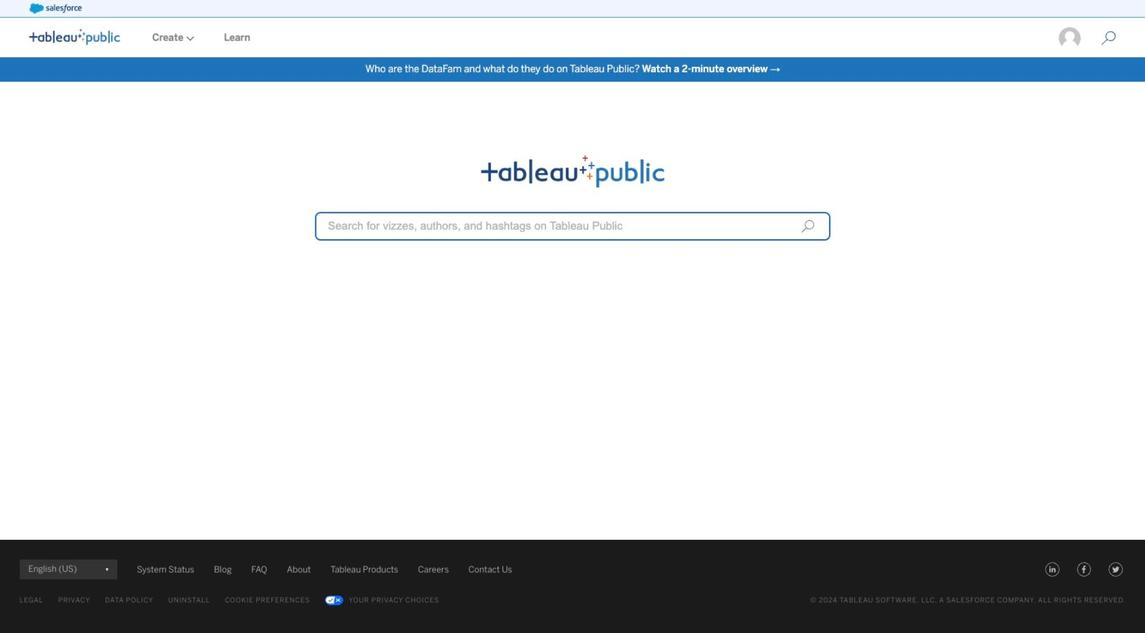 Task type: locate. For each thing, give the bounding box(es) containing it.
Search input field
[[315, 212, 831, 241]]

selected language element
[[28, 560, 109, 580]]

logo image
[[29, 29, 120, 45]]

go to search image
[[1087, 31, 1131, 45]]



Task type: vqa. For each thing, say whether or not it's contained in the screenshot.
Go to search Image
yes



Task type: describe. For each thing, give the bounding box(es) containing it.
create image
[[184, 36, 195, 41]]

gary.orlando image
[[1059, 26, 1082, 50]]

salesforce logo image
[[29, 4, 82, 13]]

search image
[[801, 220, 815, 233]]



